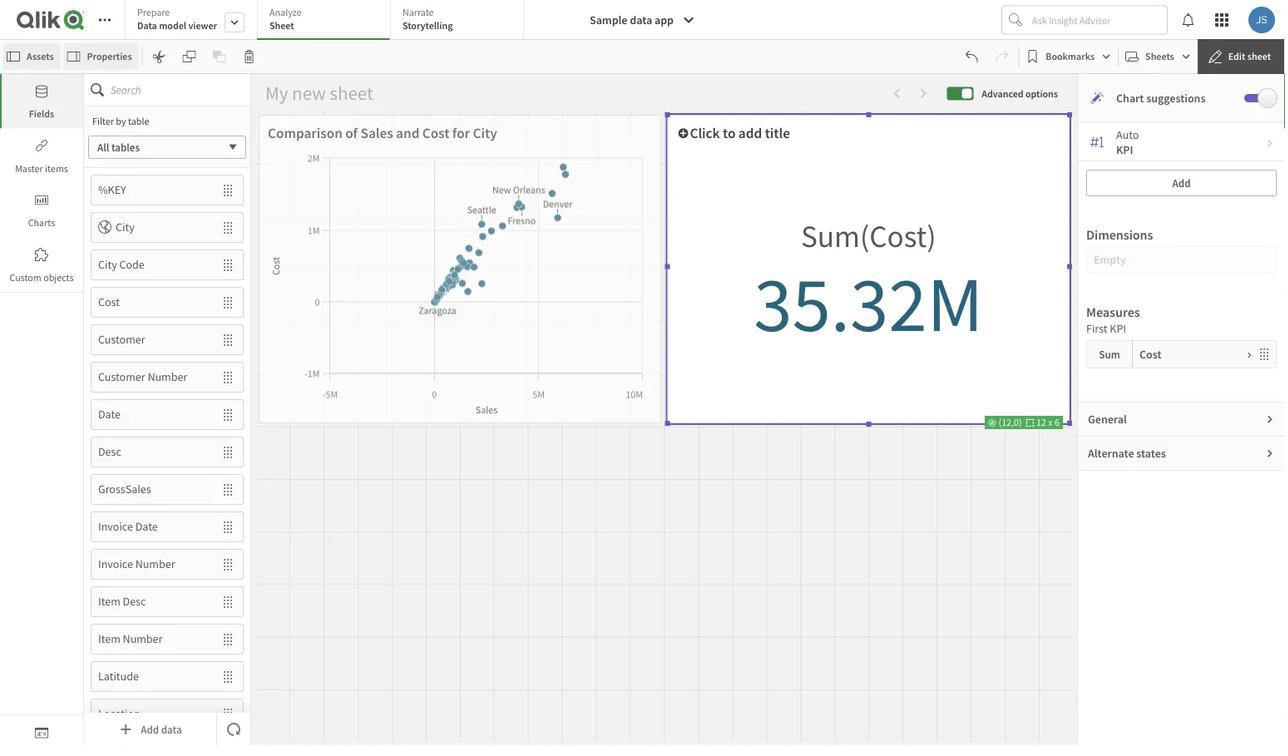 Task type: vqa. For each thing, say whether or not it's contained in the screenshot.
General small image
yes



Task type: describe. For each thing, give the bounding box(es) containing it.
link image
[[35, 139, 48, 152]]

puzzle image
[[35, 248, 48, 261]]

alternate states
[[1089, 446, 1167, 461]]

add for add data
[[141, 723, 159, 737]]

city inside comparison of sales and cost for city application
[[473, 124, 497, 142]]

filter
[[92, 115, 114, 128]]

data for add
[[161, 723, 182, 737]]

alternate
[[1089, 446, 1135, 461]]

move image for city code
[[213, 251, 243, 279]]

city for city code
[[98, 257, 117, 272]]

invoice date
[[98, 519, 158, 534]]

refresh data in the app. all data will be reloaded from data sources, which may take some time. image
[[227, 713, 241, 747]]

item for item desc
[[98, 594, 120, 609]]

database image
[[35, 84, 48, 98]]

item desc
[[98, 594, 146, 609]]

viewer
[[188, 19, 217, 32]]

narrate
[[403, 6, 434, 19]]

1 horizontal spatial desc
[[123, 594, 146, 609]]

assets button
[[3, 43, 60, 70]]

6
[[1055, 416, 1060, 429]]

move image for grosssales
[[213, 476, 243, 504]]

move image for invoice date
[[213, 513, 243, 541]]

charts button
[[0, 183, 83, 238]]

move image for location
[[213, 700, 243, 729]]

chart suggestions
[[1117, 91, 1206, 106]]

add data
[[141, 723, 182, 737]]

assets
[[27, 50, 54, 63]]

city for city
[[116, 220, 135, 235]]

plus image
[[677, 128, 690, 138]]

model
[[159, 19, 186, 32]]

city code
[[98, 257, 145, 272]]

to
[[723, 124, 736, 142]]

analyze
[[270, 6, 302, 19]]

item for item number
[[98, 632, 120, 647]]

object image
[[35, 193, 48, 207]]

sum
[[1100, 347, 1121, 361]]

charts
[[28, 216, 55, 229]]

move image for item desc
[[213, 588, 243, 616]]

chart
[[1117, 91, 1145, 106]]

click
[[690, 124, 720, 142]]

advanced options
[[982, 87, 1059, 100]]

sheets
[[1146, 50, 1175, 63]]

comparison of sales and cost for city application
[[259, 115, 661, 424]]

cut image
[[153, 50, 166, 63]]

suggestions
[[1147, 91, 1206, 106]]

35.32m
[[754, 255, 984, 352]]

bookmarks button
[[1023, 43, 1115, 70]]

tab list inside 35.32m application
[[125, 0, 530, 42]]

table
[[128, 115, 149, 128]]

cost for arrow right icon
[[1140, 347, 1162, 362]]

move image for desc
[[213, 438, 243, 466]]

measures
[[1087, 304, 1141, 320]]

for
[[453, 124, 470, 142]]

by
[[116, 115, 126, 128]]

bookmarks
[[1046, 50, 1095, 63]]

move image for latitude
[[213, 663, 243, 691]]

arrow right image
[[1247, 342, 1253, 368]]

sheets button
[[1123, 43, 1195, 70]]

location
[[98, 707, 140, 722]]

objects
[[43, 271, 74, 284]]

code
[[119, 257, 145, 272]]

custom objects
[[9, 271, 74, 284]]

sample data app
[[590, 12, 674, 27]]

options
[[1026, 87, 1059, 100]]

fields
[[29, 107, 54, 120]]

custom
[[9, 271, 41, 284]]

title
[[765, 124, 791, 142]]

customer number
[[98, 370, 187, 385]]

copy image
[[183, 50, 196, 63]]

sum(cost)
[[801, 216, 937, 255]]

12 x 6
[[1035, 416, 1060, 429]]

grosssales
[[98, 482, 151, 497]]

sales
[[361, 124, 393, 142]]

move image for item number
[[213, 625, 243, 654]]

properties button
[[64, 43, 139, 70]]

comparison of sales and cost for city
[[268, 124, 497, 142]]

add data button
[[84, 713, 217, 747]]

move image for customer
[[213, 326, 243, 354]]

narrate storytelling
[[403, 6, 453, 32]]

first kpi
[[1087, 321, 1127, 336]]

app
[[655, 12, 674, 27]]

fields button
[[0, 74, 83, 129]]

variables image
[[35, 726, 48, 739]]



Task type: locate. For each thing, give the bounding box(es) containing it.
cost down city code
[[98, 295, 120, 310]]

edit sheet button
[[1198, 39, 1286, 74]]

move image for cost
[[213, 288, 243, 317]]

2 vertical spatial city
[[98, 257, 117, 272]]

add for add
[[1173, 176, 1191, 190]]

edit
[[1229, 50, 1246, 63]]

0 vertical spatial desc
[[98, 444, 121, 459]]

first
[[1087, 321, 1108, 336]]

properties
[[87, 50, 132, 63]]

cost for cost move image
[[98, 295, 120, 310]]

%key
[[98, 182, 126, 197]]

empty
[[1094, 252, 1127, 267]]

1 horizontal spatial add
[[1173, 176, 1191, 190]]

small image
[[1266, 414, 1276, 425]]

invoice up item desc
[[98, 557, 133, 572]]

city
[[473, 124, 497, 142], [116, 220, 135, 235], [98, 257, 117, 272]]

7 move image from the top
[[213, 513, 243, 541]]

1 customer from the top
[[98, 332, 145, 347]]

invoice down grosssales
[[98, 519, 133, 534]]

number for invoice number
[[135, 557, 175, 572]]

2 item from the top
[[98, 632, 120, 647]]

1 vertical spatial item
[[98, 632, 120, 647]]

0 horizontal spatial cost
[[98, 295, 120, 310]]

invoice
[[98, 519, 133, 534], [98, 557, 133, 572]]

cost left the for
[[423, 124, 450, 142]]

0 horizontal spatial date
[[98, 407, 121, 422]]

filter by table
[[92, 115, 149, 128]]

number
[[148, 370, 187, 385], [135, 557, 175, 572], [123, 632, 163, 647]]

prepare
[[137, 6, 170, 19]]

0 vertical spatial city
[[473, 124, 497, 142]]

effects image
[[1091, 92, 1104, 105]]

custom objects button
[[0, 238, 83, 292]]

sheet
[[1248, 50, 1272, 63]]

2 small image from the top
[[1266, 448, 1276, 459]]

move image for %key
[[213, 176, 243, 204]]

general
[[1089, 412, 1127, 427]]

city up city code
[[116, 220, 135, 235]]

kpi down the measures
[[1110, 321, 1127, 336]]

1 move image from the top
[[213, 176, 243, 204]]

cost inside application
[[423, 124, 450, 142]]

kpi right kpi
[[1117, 142, 1134, 157]]

1 vertical spatial number
[[135, 557, 175, 572]]

2 move image from the top
[[213, 251, 243, 279]]

5 move image from the top
[[213, 401, 243, 429]]

city left code
[[98, 257, 117, 272]]

date down 'customer number'
[[98, 407, 121, 422]]

1 vertical spatial add
[[141, 723, 159, 737]]

1 vertical spatial desc
[[123, 594, 146, 609]]

3 move image from the top
[[213, 288, 243, 317]]

1 vertical spatial kpi
[[1110, 321, 1127, 336]]

delete image
[[243, 50, 256, 63]]

add button
[[1087, 170, 1277, 196]]

0 vertical spatial data
[[630, 12, 653, 27]]

dimensions
[[1087, 226, 1154, 243]]

item number
[[98, 632, 163, 647]]

move image
[[213, 213, 243, 242], [213, 326, 243, 354], [1258, 341, 1277, 368], [213, 476, 243, 504], [213, 588, 243, 616], [213, 663, 243, 691], [213, 700, 243, 729]]

date
[[98, 407, 121, 422], [135, 519, 158, 534]]

1 item from the top
[[98, 594, 120, 609]]

6 move image from the top
[[213, 438, 243, 466]]

2 vertical spatial cost
[[1140, 347, 1162, 362]]

number for item number
[[123, 632, 163, 647]]

invoice for invoice number
[[98, 557, 133, 572]]

0 vertical spatial date
[[98, 407, 121, 422]]

customer for customer
[[98, 332, 145, 347]]

states
[[1137, 446, 1167, 461]]

(12,0)
[[997, 416, 1027, 429]]

2 invoice from the top
[[98, 557, 133, 572]]

sample data app button
[[580, 7, 706, 33]]

map image
[[98, 221, 116, 235]]

9 move image from the top
[[213, 625, 243, 654]]

customer for customer number
[[98, 370, 145, 385]]

35.32m application
[[0, 0, 1286, 747]]

desc up grosssales
[[98, 444, 121, 459]]

move image for customer number
[[213, 363, 243, 392]]

12
[[1037, 416, 1047, 429]]

customer
[[98, 332, 145, 347], [98, 370, 145, 385]]

undo image
[[966, 50, 979, 63]]

data
[[630, 12, 653, 27], [161, 723, 182, 737]]

comparison
[[268, 124, 343, 142]]

8 move image from the top
[[213, 551, 243, 579]]

kpi
[[1117, 142, 1134, 157], [1110, 321, 1127, 336]]

0 vertical spatial kpi
[[1117, 142, 1134, 157]]

invoice number
[[98, 557, 175, 572]]

prepare data model viewer
[[137, 6, 217, 32]]

0 horizontal spatial add
[[141, 723, 159, 737]]

sum button
[[1087, 340, 1134, 369]]

0 vertical spatial customer
[[98, 332, 145, 347]]

Search text field
[[111, 74, 251, 106]]

sample
[[590, 12, 628, 27]]

0 horizontal spatial data
[[161, 723, 182, 737]]

sheet
[[270, 19, 294, 32]]

tab list containing prepare
[[125, 0, 530, 42]]

analyze sheet
[[270, 6, 302, 32]]

kpi for first kpi
[[1110, 321, 1127, 336]]

1 invoice from the top
[[98, 519, 133, 534]]

master
[[15, 162, 43, 175]]

move image for invoice number
[[213, 551, 243, 579]]

add
[[739, 124, 762, 142]]

master items
[[15, 162, 68, 175]]

cost
[[423, 124, 450, 142], [98, 295, 120, 310], [1140, 347, 1162, 362]]

cost right sum "button"
[[1140, 347, 1162, 362]]

number for customer number
[[148, 370, 187, 385]]

0 vertical spatial invoice
[[98, 519, 133, 534]]

x
[[1049, 416, 1053, 429]]

edit sheet
[[1229, 50, 1272, 63]]

data left the refresh data in the app. all data will be reloaded from data sources, which may take some time. 'icon'
[[161, 723, 182, 737]]

2 customer from the top
[[98, 370, 145, 385]]

0 vertical spatial small image
[[1266, 138, 1276, 148]]

desc down invoice number
[[123, 594, 146, 609]]

items
[[45, 162, 68, 175]]

and
[[396, 124, 420, 142]]

item
[[98, 594, 120, 609], [98, 632, 120, 647]]

data for sample
[[630, 12, 653, 27]]

1 small image from the top
[[1266, 138, 1276, 148]]

auto
[[1117, 127, 1140, 142]]

item up 'latitude'
[[98, 632, 120, 647]]

move image
[[213, 176, 243, 204], [213, 251, 243, 279], [213, 288, 243, 317], [213, 363, 243, 392], [213, 401, 243, 429], [213, 438, 243, 466], [213, 513, 243, 541], [213, 551, 243, 579], [213, 625, 243, 654]]

1 vertical spatial date
[[135, 519, 158, 534]]

sum(cost) 35.32m
[[754, 216, 984, 352]]

1 vertical spatial data
[[161, 723, 182, 737]]

0 vertical spatial item
[[98, 594, 120, 609]]

data
[[137, 19, 157, 32]]

click to add title application
[[668, 115, 1070, 424]]

of
[[346, 124, 358, 142]]

invoice for invoice date
[[98, 519, 133, 534]]

0 vertical spatial number
[[148, 370, 187, 385]]

latitude
[[98, 669, 139, 684]]

0 vertical spatial cost
[[423, 124, 450, 142]]

date up invoice number
[[135, 519, 158, 534]]

1 horizontal spatial data
[[630, 12, 653, 27]]

kpi
[[1091, 135, 1104, 149]]

2 vertical spatial number
[[123, 632, 163, 647]]

desc
[[98, 444, 121, 459], [123, 594, 146, 609]]

kpi for auto kpi
[[1117, 142, 1134, 157]]

storytelling
[[403, 19, 453, 32]]

0 horizontal spatial desc
[[98, 444, 121, 459]]

click to add title
[[690, 124, 791, 142]]

Ask Insight Advisor text field
[[1029, 7, 1168, 33]]

1 vertical spatial customer
[[98, 370, 145, 385]]

1 vertical spatial city
[[116, 220, 135, 235]]

1 horizontal spatial date
[[135, 519, 158, 534]]

1 vertical spatial invoice
[[98, 557, 133, 572]]

city right the for
[[473, 124, 497, 142]]

move image for date
[[213, 401, 243, 429]]

john smith image
[[1249, 7, 1276, 33]]

small image
[[1266, 138, 1276, 148], [1266, 448, 1276, 459]]

add
[[1173, 176, 1191, 190], [141, 723, 159, 737]]

item up item number
[[98, 594, 120, 609]]

4 move image from the top
[[213, 363, 243, 392]]

advanced
[[982, 87, 1024, 100]]

tab list
[[125, 0, 530, 42]]

1 horizontal spatial cost
[[423, 124, 450, 142]]

auto kpi
[[1117, 127, 1140, 157]]

0 vertical spatial add
[[1173, 176, 1191, 190]]

1 vertical spatial small image
[[1266, 448, 1276, 459]]

master items button
[[0, 129, 83, 183]]

data left the 'app'
[[630, 12, 653, 27]]

1 vertical spatial cost
[[98, 295, 120, 310]]

2 horizontal spatial cost
[[1140, 347, 1162, 362]]

kpi inside the auto kpi
[[1117, 142, 1134, 157]]



